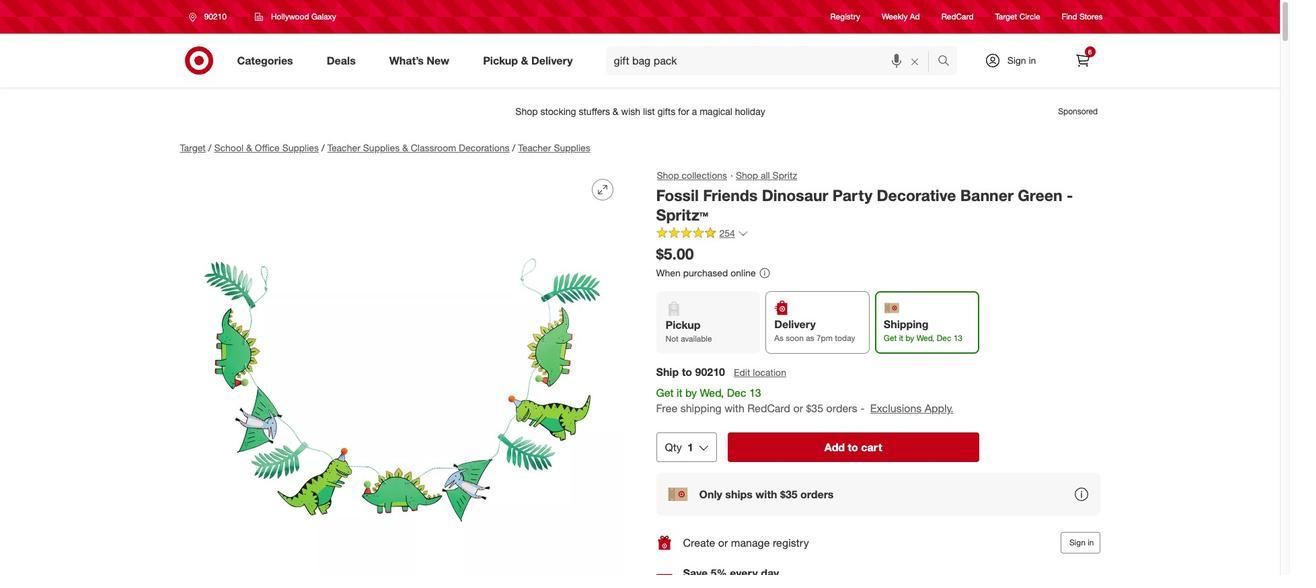 Task type: describe. For each thing, give the bounding box(es) containing it.
manage
[[731, 536, 770, 549]]

90210 button
[[180, 5, 241, 29]]

advertisement region
[[169, 96, 1111, 128]]

when purchased online
[[656, 267, 756, 279]]

it inside shipping get it by wed, dec 13
[[899, 333, 904, 343]]

shop all spritz
[[736, 170, 798, 181]]

office
[[255, 142, 280, 153]]

find
[[1062, 12, 1078, 22]]

redcard inside get it by wed, dec 13 free shipping with redcard or $35 orders - exclusions apply.
[[748, 402, 791, 415]]

free
[[656, 402, 678, 415]]

sign in link
[[973, 46, 1057, 75]]

edit location button
[[733, 366, 787, 380]]

weekly
[[882, 12, 908, 22]]

categories
[[237, 54, 293, 67]]

categories link
[[226, 46, 310, 75]]

weekly ad link
[[882, 11, 920, 23]]

sign in inside button
[[1070, 538, 1094, 548]]

2 teacher from the left
[[518, 142, 551, 153]]

dec inside shipping get it by wed, dec 13
[[937, 333, 952, 343]]

wed, inside get it by wed, dec 13 free shipping with redcard or $35 orders - exclusions apply.
[[700, 386, 724, 400]]

$5.00
[[656, 245, 694, 263]]

apply.
[[925, 402, 954, 415]]

banner
[[961, 186, 1014, 205]]

get it by wed, dec 13 free shipping with redcard or $35 orders - exclusions apply.
[[656, 386, 954, 415]]

what's
[[389, 54, 424, 67]]

ship to 90210
[[656, 366, 725, 379]]

shop collections button
[[656, 168, 728, 183]]

sign in button
[[1061, 532, 1101, 554]]

find stores link
[[1062, 11, 1103, 23]]

shipping get it by wed, dec 13
[[884, 318, 963, 343]]

shipping
[[884, 318, 929, 331]]

teacher supplies & classroom decorations link
[[327, 142, 510, 153]]

ad
[[910, 12, 920, 22]]

search button
[[932, 46, 964, 78]]

what's new
[[389, 54, 450, 67]]

1 vertical spatial 90210
[[695, 366, 725, 379]]

what's new link
[[378, 46, 466, 75]]

0 horizontal spatial or
[[719, 536, 728, 549]]

new
[[427, 54, 450, 67]]

only ships with $35 orders button
[[656, 473, 1101, 516]]

shop for shop all spritz
[[736, 170, 758, 181]]

by inside shipping get it by wed, dec 13
[[906, 333, 915, 343]]

decorations
[[459, 142, 510, 153]]

school
[[214, 142, 244, 153]]

dec inside get it by wed, dec 13 free shipping with redcard or $35 orders - exclusions apply.
[[727, 386, 747, 400]]

2 supplies from the left
[[363, 142, 400, 153]]

school & office supplies link
[[214, 142, 319, 153]]

add
[[825, 441, 845, 454]]

exclusions apply. link
[[871, 402, 954, 415]]

qty
[[665, 441, 682, 454]]

in inside button
[[1088, 538, 1094, 548]]

target circle
[[996, 12, 1041, 22]]

friends
[[703, 186, 758, 205]]

as
[[775, 333, 784, 343]]

cart
[[862, 441, 883, 454]]

available
[[681, 334, 712, 344]]

with inside button
[[756, 488, 778, 501]]

hollywood
[[271, 11, 309, 22]]

& inside 'link'
[[521, 54, 529, 67]]

3 / from the left
[[512, 142, 516, 153]]

find stores
[[1062, 12, 1103, 22]]

create
[[683, 536, 716, 549]]

registry
[[831, 12, 861, 22]]

$35 inside get it by wed, dec 13 free shipping with redcard or $35 orders - exclusions apply.
[[806, 402, 824, 415]]

decorative
[[877, 186, 957, 205]]

pickup for &
[[483, 54, 518, 67]]

1
[[688, 441, 694, 454]]

sign inside button
[[1070, 538, 1086, 548]]

wed, inside shipping get it by wed, dec 13
[[917, 333, 935, 343]]

edit location
[[734, 367, 787, 378]]

search
[[932, 55, 964, 68]]

as
[[806, 333, 815, 343]]

target link
[[180, 142, 206, 153]]

13 inside get it by wed, dec 13 free shipping with redcard or $35 orders - exclusions apply.
[[750, 386, 762, 400]]

delivery inside 'link'
[[532, 54, 573, 67]]

or inside get it by wed, dec 13 free shipping with redcard or $35 orders - exclusions apply.
[[794, 402, 803, 415]]

254 link
[[656, 227, 749, 243]]

only ships with $35 orders
[[699, 488, 834, 501]]

target circle link
[[996, 11, 1041, 23]]

not
[[666, 334, 679, 344]]

classroom
[[411, 142, 456, 153]]

location
[[753, 367, 787, 378]]

fossil
[[656, 186, 699, 205]]

hollywood galaxy
[[271, 11, 336, 22]]

collections
[[682, 170, 727, 181]]

6 link
[[1068, 46, 1098, 75]]

circle
[[1020, 12, 1041, 22]]

6
[[1089, 48, 1092, 56]]

galaxy
[[312, 11, 336, 22]]

target for target / school & office supplies / teacher supplies & classroom decorations / teacher supplies
[[180, 142, 206, 153]]



Task type: vqa. For each thing, say whether or not it's contained in the screenshot.
Size Charts
no



Task type: locate. For each thing, give the bounding box(es) containing it.
1 vertical spatial in
[[1088, 538, 1094, 548]]

orders inside button
[[801, 488, 834, 501]]

0 horizontal spatial 13
[[750, 386, 762, 400]]

0 vertical spatial it
[[899, 333, 904, 343]]

1 shop from the left
[[657, 170, 679, 181]]

1 vertical spatial by
[[686, 386, 697, 400]]

0 horizontal spatial sign in
[[1008, 55, 1037, 66]]

1 vertical spatial $35
[[781, 488, 798, 501]]

0 horizontal spatial with
[[725, 402, 745, 415]]

3 supplies from the left
[[554, 142, 591, 153]]

redcard down location
[[748, 402, 791, 415]]

0 vertical spatial delivery
[[532, 54, 573, 67]]

fossil friends dinosaur party decorative banner green - spritz&#8482;, 1 of 6 image
[[180, 168, 624, 575]]

pickup for not
[[666, 318, 701, 332]]

it inside get it by wed, dec 13 free shipping with redcard or $35 orders - exclusions apply.
[[677, 386, 683, 400]]

to right add
[[848, 441, 859, 454]]

orders down add
[[801, 488, 834, 501]]

deals
[[327, 54, 356, 67]]

1 vertical spatial it
[[677, 386, 683, 400]]

get inside get it by wed, dec 13 free shipping with redcard or $35 orders - exclusions apply.
[[656, 386, 674, 400]]

0 horizontal spatial by
[[686, 386, 697, 400]]

0 horizontal spatial in
[[1029, 55, 1037, 66]]

What can we help you find? suggestions appear below search field
[[606, 46, 941, 75]]

to for 90210
[[682, 366, 692, 379]]

pickup inside 'link'
[[483, 54, 518, 67]]

$35 up 'registry'
[[781, 488, 798, 501]]

it up free
[[677, 386, 683, 400]]

it down shipping
[[899, 333, 904, 343]]

soon
[[786, 333, 804, 343]]

1 vertical spatial -
[[861, 402, 865, 415]]

1 horizontal spatial /
[[322, 142, 325, 153]]

orders up add
[[827, 402, 858, 415]]

0 horizontal spatial wed,
[[700, 386, 724, 400]]

get
[[884, 333, 897, 343], [656, 386, 674, 400]]

shop inside the shop collections button
[[657, 170, 679, 181]]

registry link
[[831, 11, 861, 23]]

0 vertical spatial 13
[[954, 333, 963, 343]]

90210 inside dropdown button
[[204, 11, 227, 22]]

pickup & delivery link
[[472, 46, 590, 75]]

1 / from the left
[[208, 142, 212, 153]]

shop for shop collections
[[657, 170, 679, 181]]

0 horizontal spatial to
[[682, 366, 692, 379]]

0 horizontal spatial 90210
[[204, 11, 227, 22]]

/ right "decorations"
[[512, 142, 516, 153]]

0 horizontal spatial teacher
[[327, 142, 361, 153]]

redcard right the ad
[[942, 12, 974, 22]]

1 vertical spatial redcard
[[748, 402, 791, 415]]

ship
[[656, 366, 679, 379]]

dec
[[937, 333, 952, 343], [727, 386, 747, 400]]

0 vertical spatial sign in
[[1008, 55, 1037, 66]]

7pm
[[817, 333, 833, 343]]

pickup
[[483, 54, 518, 67], [666, 318, 701, 332]]

0 vertical spatial with
[[725, 402, 745, 415]]

0 horizontal spatial delivery
[[532, 54, 573, 67]]

1 vertical spatial with
[[756, 488, 778, 501]]

1 horizontal spatial shop
[[736, 170, 758, 181]]

1 horizontal spatial dec
[[937, 333, 952, 343]]

wed, down shipping
[[917, 333, 935, 343]]

pickup up not
[[666, 318, 701, 332]]

0 vertical spatial to
[[682, 366, 692, 379]]

1 horizontal spatial 90210
[[695, 366, 725, 379]]

1 horizontal spatial it
[[899, 333, 904, 343]]

ships
[[726, 488, 753, 501]]

1 horizontal spatial sign in
[[1070, 538, 1094, 548]]

0 horizontal spatial &
[[246, 142, 252, 153]]

1 vertical spatial or
[[719, 536, 728, 549]]

target for target circle
[[996, 12, 1018, 22]]

1 vertical spatial sign
[[1070, 538, 1086, 548]]

online
[[731, 267, 756, 279]]

1 teacher from the left
[[327, 142, 361, 153]]

today
[[835, 333, 856, 343]]

target / school & office supplies / teacher supplies & classroom decorations / teacher supplies
[[180, 142, 591, 153]]

by up "shipping" in the right of the page
[[686, 386, 697, 400]]

1 vertical spatial wed,
[[700, 386, 724, 400]]

sign
[[1008, 55, 1027, 66], [1070, 538, 1086, 548]]

0 horizontal spatial redcard
[[748, 402, 791, 415]]

to for cart
[[848, 441, 859, 454]]

- inside fossil friends dinosaur party decorative banner green - spritz™
[[1067, 186, 1073, 205]]

0 vertical spatial in
[[1029, 55, 1037, 66]]

0 vertical spatial -
[[1067, 186, 1073, 205]]

0 horizontal spatial get
[[656, 386, 674, 400]]

1 horizontal spatial or
[[794, 402, 803, 415]]

- inside get it by wed, dec 13 free shipping with redcard or $35 orders - exclusions apply.
[[861, 402, 865, 415]]

/ right target link
[[208, 142, 212, 153]]

- right green
[[1067, 186, 1073, 205]]

by inside get it by wed, dec 13 free shipping with redcard or $35 orders - exclusions apply.
[[686, 386, 697, 400]]

1 horizontal spatial wed,
[[917, 333, 935, 343]]

1 horizontal spatial target
[[996, 12, 1018, 22]]

1 horizontal spatial pickup
[[666, 318, 701, 332]]

purchased
[[683, 267, 728, 279]]

1 horizontal spatial teacher
[[518, 142, 551, 153]]

-
[[1067, 186, 1073, 205], [861, 402, 865, 415]]

to
[[682, 366, 692, 379], [848, 441, 859, 454]]

teacher supplies link
[[518, 142, 591, 153]]

0 vertical spatial target
[[996, 12, 1018, 22]]

1 vertical spatial orders
[[801, 488, 834, 501]]

get up free
[[656, 386, 674, 400]]

1 horizontal spatial delivery
[[775, 318, 816, 331]]

redcard link
[[942, 11, 974, 23]]

with right ships
[[756, 488, 778, 501]]

edit
[[734, 367, 751, 378]]

0 horizontal spatial supplies
[[282, 142, 319, 153]]

get down shipping
[[884, 333, 897, 343]]

1 vertical spatial sign in
[[1070, 538, 1094, 548]]

or
[[794, 402, 803, 415], [719, 536, 728, 549]]

add to cart button
[[728, 433, 979, 462]]

1 horizontal spatial to
[[848, 441, 859, 454]]

1 vertical spatial dec
[[727, 386, 747, 400]]

shop left all
[[736, 170, 758, 181]]

wed, up "shipping" in the right of the page
[[700, 386, 724, 400]]

qty 1
[[665, 441, 694, 454]]

when
[[656, 267, 681, 279]]

delivery inside delivery as soon as 7pm today
[[775, 318, 816, 331]]

to inside button
[[848, 441, 859, 454]]

1 vertical spatial pickup
[[666, 318, 701, 332]]

create or manage registry
[[683, 536, 809, 549]]

1 horizontal spatial in
[[1088, 538, 1094, 548]]

2 horizontal spatial &
[[521, 54, 529, 67]]

orders inside get it by wed, dec 13 free shipping with redcard or $35 orders - exclusions apply.
[[827, 402, 858, 415]]

shop collections
[[657, 170, 727, 181]]

/ right office
[[322, 142, 325, 153]]

$35
[[806, 402, 824, 415], [781, 488, 798, 501]]

0 vertical spatial pickup
[[483, 54, 518, 67]]

shop
[[657, 170, 679, 181], [736, 170, 758, 181]]

0 horizontal spatial it
[[677, 386, 683, 400]]

in
[[1029, 55, 1037, 66], [1088, 538, 1094, 548]]

with right "shipping" in the right of the page
[[725, 402, 745, 415]]

by
[[906, 333, 915, 343], [686, 386, 697, 400]]

2 horizontal spatial supplies
[[554, 142, 591, 153]]

254
[[720, 228, 735, 239]]

1 horizontal spatial 13
[[954, 333, 963, 343]]

0 horizontal spatial $35
[[781, 488, 798, 501]]

pickup inside 'pickup not available'
[[666, 318, 701, 332]]

1 horizontal spatial sign
[[1070, 538, 1086, 548]]

1 vertical spatial get
[[656, 386, 674, 400]]

0 horizontal spatial target
[[180, 142, 206, 153]]

1 vertical spatial to
[[848, 441, 859, 454]]

target left the circle
[[996, 12, 1018, 22]]

1 vertical spatial target
[[180, 142, 206, 153]]

2 horizontal spatial /
[[512, 142, 516, 153]]

0 horizontal spatial dec
[[727, 386, 747, 400]]

2 shop from the left
[[736, 170, 758, 181]]

delivery as soon as 7pm today
[[775, 318, 856, 343]]

orders
[[827, 402, 858, 415], [801, 488, 834, 501]]

green
[[1018, 186, 1063, 205]]

pickup not available
[[666, 318, 712, 344]]

$35 inside button
[[781, 488, 798, 501]]

1 horizontal spatial by
[[906, 333, 915, 343]]

1 horizontal spatial &
[[402, 142, 408, 153]]

$35 up add to cart button
[[806, 402, 824, 415]]

1 horizontal spatial -
[[1067, 186, 1073, 205]]

weekly ad
[[882, 12, 920, 22]]

sign in
[[1008, 55, 1037, 66], [1070, 538, 1094, 548]]

get inside shipping get it by wed, dec 13
[[884, 333, 897, 343]]

deals link
[[315, 46, 373, 75]]

0 vertical spatial dec
[[937, 333, 952, 343]]

1 vertical spatial 13
[[750, 386, 762, 400]]

target left school at top left
[[180, 142, 206, 153]]

0 vertical spatial wed,
[[917, 333, 935, 343]]

1 horizontal spatial with
[[756, 488, 778, 501]]

0 vertical spatial sign
[[1008, 55, 1027, 66]]

1 vertical spatial delivery
[[775, 318, 816, 331]]

1 supplies from the left
[[282, 142, 319, 153]]

redcard
[[942, 12, 974, 22], [748, 402, 791, 415]]

shop up 'fossil'
[[657, 170, 679, 181]]

stores
[[1080, 12, 1103, 22]]

0 vertical spatial 90210
[[204, 11, 227, 22]]

13 inside shipping get it by wed, dec 13
[[954, 333, 963, 343]]

party
[[833, 186, 873, 205]]

0 vertical spatial redcard
[[942, 12, 974, 22]]

0 horizontal spatial /
[[208, 142, 212, 153]]

1 horizontal spatial $35
[[806, 402, 824, 415]]

spritz
[[773, 170, 798, 181]]

spritz™
[[656, 205, 709, 224]]

0 horizontal spatial sign
[[1008, 55, 1027, 66]]

pickup & delivery
[[483, 54, 573, 67]]

it
[[899, 333, 904, 343], [677, 386, 683, 400]]

teacher
[[327, 142, 361, 153], [518, 142, 551, 153]]

0 vertical spatial orders
[[827, 402, 858, 415]]

fossil friends dinosaur party decorative banner green - spritz™
[[656, 186, 1073, 224]]

by down shipping
[[906, 333, 915, 343]]

0 vertical spatial $35
[[806, 402, 824, 415]]

0 vertical spatial or
[[794, 402, 803, 415]]

- left exclusions
[[861, 402, 865, 415]]

pickup right new
[[483, 54, 518, 67]]

only
[[699, 488, 723, 501]]

1 horizontal spatial supplies
[[363, 142, 400, 153]]

0 horizontal spatial -
[[861, 402, 865, 415]]

all
[[761, 170, 770, 181]]

2 / from the left
[[322, 142, 325, 153]]

13
[[954, 333, 963, 343], [750, 386, 762, 400]]

with inside get it by wed, dec 13 free shipping with redcard or $35 orders - exclusions apply.
[[725, 402, 745, 415]]

supplies
[[282, 142, 319, 153], [363, 142, 400, 153], [554, 142, 591, 153]]

dinosaur
[[762, 186, 829, 205]]

1 horizontal spatial redcard
[[942, 12, 974, 22]]

hollywood galaxy button
[[246, 5, 345, 29]]

shipping
[[681, 402, 722, 415]]

1 horizontal spatial get
[[884, 333, 897, 343]]

add to cart
[[825, 441, 883, 454]]

0 horizontal spatial pickup
[[483, 54, 518, 67]]

exclusions
[[871, 402, 922, 415]]

registry
[[773, 536, 809, 549]]

to right ship
[[682, 366, 692, 379]]

delivery
[[532, 54, 573, 67], [775, 318, 816, 331]]

0 horizontal spatial shop
[[657, 170, 679, 181]]

wed,
[[917, 333, 935, 343], [700, 386, 724, 400]]

0 vertical spatial by
[[906, 333, 915, 343]]

0 vertical spatial get
[[884, 333, 897, 343]]



